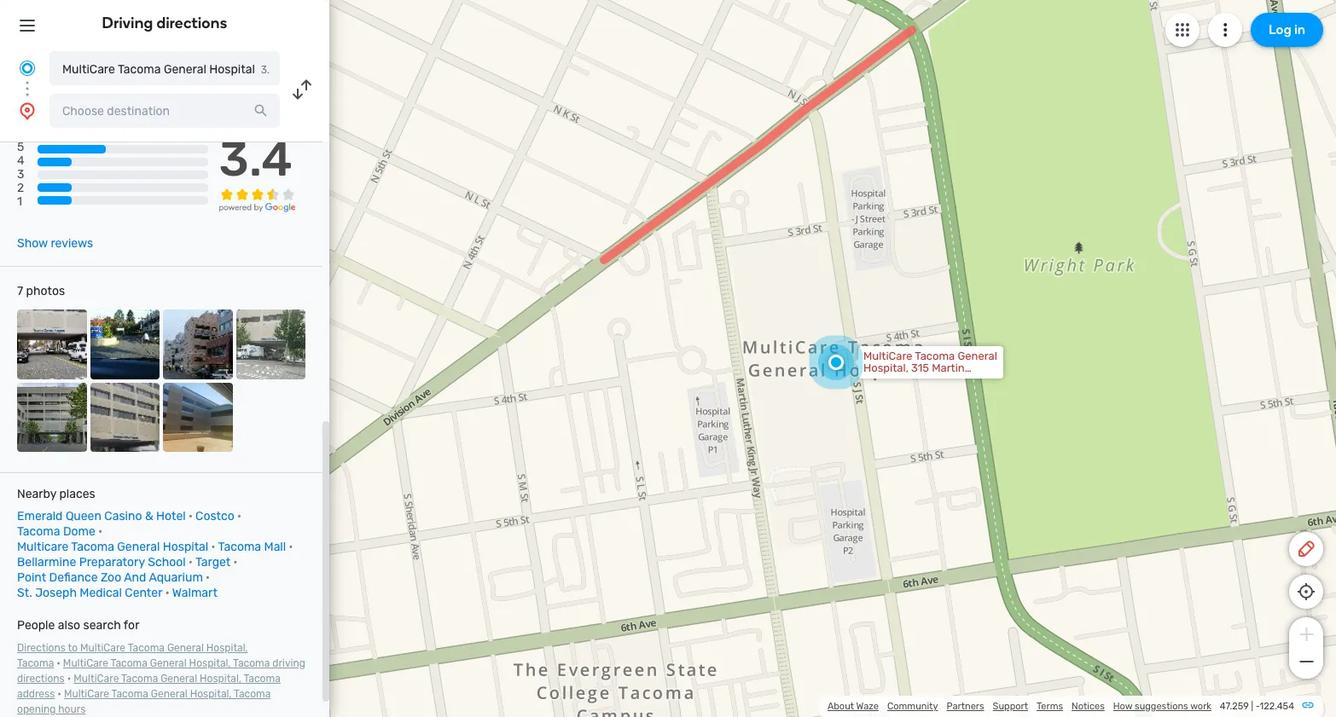 Task type: describe. For each thing, give the bounding box(es) containing it.
point
[[17, 571, 46, 586]]

casino
[[104, 510, 142, 524]]

defiance
[[49, 571, 98, 586]]

places
[[59, 488, 95, 502]]

multicare for multicare tacoma general hospital
[[62, 62, 115, 77]]

multicare tacoma general hospital, tacoma driving directions link
[[17, 658, 305, 686]]

for
[[124, 619, 140, 633]]

people also search for
[[17, 619, 140, 633]]

|
[[1252, 702, 1254, 713]]

dome
[[63, 525, 96, 540]]

show reviews
[[17, 237, 93, 251]]

bellarmine
[[17, 556, 76, 570]]

directions to multicare tacoma general hospital, tacoma
[[17, 643, 248, 670]]

driving directions
[[102, 14, 227, 32]]

support
[[993, 702, 1029, 713]]

multicare tacoma general hospital link
[[17, 540, 209, 555]]

queen
[[66, 510, 102, 524]]

st.
[[17, 587, 32, 601]]

emerald queen casino & hotel link
[[17, 510, 186, 524]]

joseph
[[35, 587, 77, 601]]

link image
[[1302, 699, 1315, 713]]

multicare tacoma general hospital, tacoma driving directions
[[17, 658, 305, 686]]

driving
[[102, 14, 153, 32]]

about waze link
[[828, 702, 879, 713]]

directions inside the multicare tacoma general hospital, tacoma driving directions
[[17, 674, 65, 686]]

Choose destination text field
[[50, 94, 280, 128]]

1 horizontal spatial directions
[[157, 14, 227, 32]]

tacoma dome link
[[17, 525, 96, 540]]

walmart link
[[172, 587, 218, 601]]

multicare tacoma general hospital, tacoma address
[[17, 674, 281, 701]]

47.259
[[1221, 702, 1249, 713]]

current location image
[[17, 58, 38, 79]]

tacoma inside "tacoma mall bellarmine preparatory school"
[[218, 540, 261, 555]]

hours
[[58, 704, 86, 716]]

image 1 of multicare tacoma general hospital, tacoma image
[[17, 310, 87, 380]]

also
[[58, 619, 80, 633]]

waze
[[857, 702, 879, 713]]

multicare tacoma general hospital, tacoma opening hours link
[[17, 689, 271, 716]]

mall
[[264, 540, 286, 555]]

image 7 of multicare tacoma general hospital, tacoma image
[[163, 383, 233, 453]]

4
[[17, 154, 25, 168]]

costco
[[196, 510, 235, 524]]

hospital, for multicare tacoma general hospital, tacoma driving directions
[[189, 658, 231, 670]]

hospital inside costco tacoma dome multicare tacoma general hospital
[[163, 540, 209, 555]]

general for multicare tacoma general hospital
[[164, 62, 207, 77]]

multicare tacoma general hospital, tacoma address link
[[17, 674, 281, 701]]

center
[[125, 587, 163, 601]]

people
[[17, 619, 55, 633]]

3.4
[[219, 132, 293, 188]]

aquarium
[[149, 571, 203, 586]]

notices link
[[1072, 702, 1105, 713]]

community link
[[888, 702, 939, 713]]

preparatory
[[79, 556, 145, 570]]

support link
[[993, 702, 1029, 713]]

emerald queen casino & hotel
[[17, 510, 186, 524]]

image 2 of multicare tacoma general hospital, tacoma image
[[90, 310, 160, 380]]

5
[[17, 140, 24, 155]]

hospital inside button
[[209, 62, 255, 77]]

bellarmine preparatory school link
[[17, 556, 186, 570]]

122.454
[[1260, 702, 1295, 713]]

zoom in image
[[1296, 625, 1318, 645]]

costco tacoma dome multicare tacoma general hospital
[[17, 510, 235, 555]]

school
[[148, 556, 186, 570]]

tacoma inside button
[[118, 62, 161, 77]]



Task type: locate. For each thing, give the bounding box(es) containing it.
terms link
[[1037, 702, 1064, 713]]

general for multicare tacoma general hospital, tacoma opening hours
[[151, 689, 188, 701]]

hotel
[[156, 510, 186, 524]]

walmart
[[172, 587, 218, 601]]

hospital,
[[206, 643, 248, 655], [189, 658, 231, 670], [200, 674, 241, 686], [190, 689, 232, 701]]

multicare for multicare tacoma general hospital, tacoma opening hours
[[64, 689, 109, 701]]

1 horizontal spatial hospital
[[209, 62, 255, 77]]

nearby places
[[17, 488, 95, 502]]

community
[[888, 702, 939, 713]]

directions to multicare tacoma general hospital, tacoma link
[[17, 643, 248, 670]]

address
[[17, 689, 55, 701]]

location image
[[17, 101, 38, 121]]

driving
[[273, 658, 305, 670]]

general inside button
[[164, 62, 207, 77]]

multicare for multicare tacoma general hospital, tacoma driving directions
[[63, 658, 108, 670]]

emerald
[[17, 510, 63, 524]]

0 horizontal spatial directions
[[17, 674, 65, 686]]

and
[[124, 571, 146, 586]]

how suggestions work link
[[1114, 702, 1212, 713]]

general up multicare tacoma general hospital, tacoma address link
[[150, 658, 187, 670]]

hospital up choose destination text field
[[209, 62, 255, 77]]

general for multicare tacoma general hospital, tacoma address
[[161, 674, 197, 686]]

multicare inside multicare tacoma general hospital, tacoma opening hours
[[64, 689, 109, 701]]

show
[[17, 237, 48, 251]]

multicare inside multicare tacoma general hospital, tacoma address
[[74, 674, 119, 686]]

multicare inside directions to multicare tacoma general hospital, tacoma
[[80, 643, 126, 655]]

1 vertical spatial directions
[[17, 674, 65, 686]]

5 4 3 2 1
[[17, 140, 25, 210]]

directions
[[17, 643, 66, 655]]

hospital, inside multicare tacoma general hospital, tacoma opening hours
[[190, 689, 232, 701]]

work
[[1191, 702, 1212, 713]]

directions up address
[[17, 674, 65, 686]]

zoo
[[101, 571, 121, 586]]

multicare tacoma general hospital
[[62, 62, 255, 77]]

general inside multicare tacoma general hospital, tacoma opening hours
[[151, 689, 188, 701]]

image 5 of multicare tacoma general hospital, tacoma image
[[17, 383, 87, 453]]

about waze community partners support terms notices how suggestions work 47.259 | -122.454
[[828, 702, 1295, 713]]

point defiance zoo and aquarium link
[[17, 571, 203, 586]]

hospital, inside multicare tacoma general hospital, tacoma address
[[200, 674, 241, 686]]

1 vertical spatial hospital
[[163, 540, 209, 555]]

photos
[[26, 284, 65, 299]]

medical
[[80, 587, 122, 601]]

0 vertical spatial directions
[[157, 14, 227, 32]]

3
[[17, 168, 24, 182]]

hospital
[[209, 62, 255, 77], [163, 540, 209, 555]]

pencil image
[[1297, 540, 1317, 560]]

1
[[17, 195, 22, 210]]

zoom out image
[[1296, 652, 1318, 673]]

multicare
[[17, 540, 69, 555]]

notices
[[1072, 702, 1105, 713]]

st. joseph medical center link
[[17, 587, 163, 601]]

hospital, inside directions to multicare tacoma general hospital, tacoma
[[206, 643, 248, 655]]

hospital, for multicare tacoma general hospital, tacoma address
[[200, 674, 241, 686]]

target link
[[195, 556, 231, 570]]

opening
[[17, 704, 56, 716]]

tacoma
[[118, 62, 161, 77], [17, 525, 60, 540], [71, 540, 114, 555], [218, 540, 261, 555], [128, 643, 165, 655], [17, 658, 54, 670], [111, 658, 148, 670], [233, 658, 270, 670], [121, 674, 158, 686], [244, 674, 281, 686], [111, 689, 148, 701], [234, 689, 271, 701]]

tacoma mall link
[[218, 540, 286, 555]]

nearby
[[17, 488, 56, 502]]

general inside costco tacoma dome multicare tacoma general hospital
[[117, 540, 160, 555]]

to
[[68, 643, 78, 655]]

0 vertical spatial hospital
[[209, 62, 255, 77]]

image 4 of multicare tacoma general hospital, tacoma image
[[236, 310, 306, 380]]

general inside the multicare tacoma general hospital, tacoma driving directions
[[150, 658, 187, 670]]

0 horizontal spatial hospital
[[163, 540, 209, 555]]

image 3 of multicare tacoma general hospital, tacoma image
[[163, 310, 233, 380]]

multicare tacoma general hospital button
[[50, 51, 280, 85]]

multicare inside the multicare tacoma general hospital, tacoma driving directions
[[63, 658, 108, 670]]

2
[[17, 181, 24, 196]]

general inside directions to multicare tacoma general hospital, tacoma
[[167, 643, 204, 655]]

&
[[145, 510, 153, 524]]

directions
[[157, 14, 227, 32], [17, 674, 65, 686]]

about
[[828, 702, 855, 713]]

-
[[1256, 702, 1260, 713]]

how
[[1114, 702, 1133, 713]]

general up the multicare tacoma general hospital, tacoma driving directions
[[167, 643, 204, 655]]

multicare
[[62, 62, 115, 77], [80, 643, 126, 655], [63, 658, 108, 670], [74, 674, 119, 686], [64, 689, 109, 701]]

costco link
[[196, 510, 235, 524]]

multicare tacoma general hospital, tacoma opening hours
[[17, 689, 271, 716]]

general inside multicare tacoma general hospital, tacoma address
[[161, 674, 197, 686]]

general down the multicare tacoma general hospital, tacoma driving directions
[[151, 689, 188, 701]]

multicare inside 'multicare tacoma general hospital' button
[[62, 62, 115, 77]]

general
[[164, 62, 207, 77], [117, 540, 160, 555], [167, 643, 204, 655], [150, 658, 187, 670], [161, 674, 197, 686], [151, 689, 188, 701]]

7 photos
[[17, 284, 65, 299]]

partners link
[[947, 702, 985, 713]]

hospital, for multicare tacoma general hospital, tacoma opening hours
[[190, 689, 232, 701]]

general up choose destination text field
[[164, 62, 207, 77]]

directions up 'multicare tacoma general hospital' button
[[157, 14, 227, 32]]

general up preparatory
[[117, 540, 160, 555]]

suggestions
[[1135, 702, 1189, 713]]

terms
[[1037, 702, 1064, 713]]

image 6 of multicare tacoma general hospital, tacoma image
[[90, 383, 160, 453]]

search
[[83, 619, 121, 633]]

reviews
[[51, 237, 93, 251]]

7
[[17, 284, 23, 299]]

tacoma mall bellarmine preparatory school
[[17, 540, 286, 570]]

target point defiance zoo and aquarium st. joseph medical center
[[17, 556, 231, 601]]

general for multicare tacoma general hospital, tacoma driving directions
[[150, 658, 187, 670]]

partners
[[947, 702, 985, 713]]

hospital up school
[[163, 540, 209, 555]]

general up multicare tacoma general hospital, tacoma opening hours 'link'
[[161, 674, 197, 686]]

multicare for multicare tacoma general hospital, tacoma address
[[74, 674, 119, 686]]

hospital, inside the multicare tacoma general hospital, tacoma driving directions
[[189, 658, 231, 670]]

target
[[195, 556, 231, 570]]



Task type: vqa. For each thing, say whether or not it's contained in the screenshot.
Dome
yes



